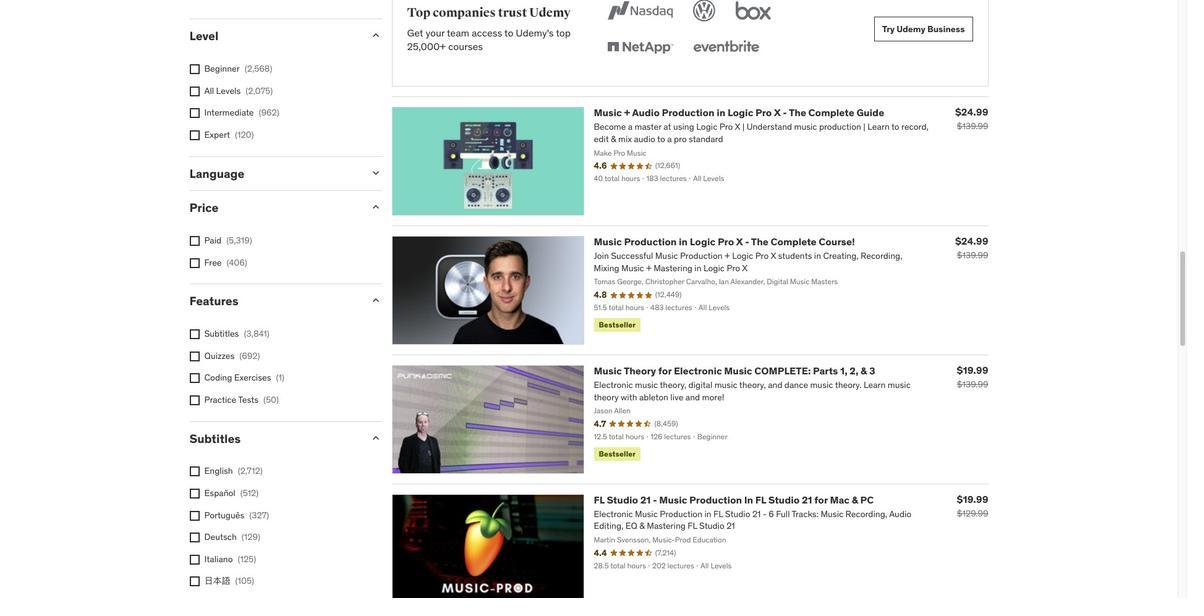 Task type: locate. For each thing, give the bounding box(es) containing it.
8 xsmall image from the top
[[190, 511, 199, 521]]

3 small image from the top
[[370, 295, 382, 307]]

9 xsmall image from the top
[[190, 533, 199, 543]]

xsmall image for practice
[[190, 396, 199, 406]]

(962)
[[259, 107, 279, 118]]

$139.99
[[957, 121, 989, 132], [957, 250, 989, 261], [957, 379, 989, 390]]

pro
[[756, 106, 772, 119], [718, 236, 734, 248]]

english
[[204, 466, 233, 477]]

nasdaq image
[[605, 0, 676, 24]]

xsmall image down features
[[190, 330, 199, 340]]

music for music production in logic pro x - the complete course!
[[594, 236, 622, 248]]

xsmall image for beginner
[[190, 64, 199, 74]]

companies
[[433, 5, 496, 20]]

xsmall image left "beginner"
[[190, 64, 199, 74]]

0 vertical spatial $19.99
[[957, 364, 989, 376]]

& left 3
[[861, 365, 867, 377]]

subtitles button
[[190, 431, 360, 446]]

(125)
[[238, 554, 256, 565]]

xsmall image left english on the bottom left of page
[[190, 467, 199, 477]]

xsmall image left all
[[190, 86, 199, 96]]

1 horizontal spatial in
[[717, 106, 726, 119]]

3 xsmall image from the top
[[190, 236, 199, 246]]

0 horizontal spatial logic
[[690, 236, 716, 248]]

volkswagen image
[[691, 0, 718, 24]]

1 small image from the top
[[370, 29, 382, 42]]

1 vertical spatial $19.99
[[957, 493, 989, 506]]

xsmall image left quizzes
[[190, 352, 199, 362]]

0 horizontal spatial -
[[653, 494, 657, 506]]

1 $19.99 from the top
[[957, 364, 989, 376]]

1 horizontal spatial fl
[[756, 494, 766, 506]]

small image
[[370, 29, 382, 42], [370, 167, 382, 179], [370, 295, 382, 307], [370, 432, 382, 444]]

complete left guide
[[809, 106, 855, 119]]

x
[[774, 106, 781, 119], [736, 236, 743, 248]]

subtitles
[[204, 329, 239, 340], [190, 431, 241, 446]]

team
[[447, 26, 469, 39]]

try udemy business link
[[874, 17, 973, 42]]

1 horizontal spatial 21
[[802, 494, 812, 506]]

0 vertical spatial $24.99
[[955, 106, 989, 118]]

1 $24.99 $139.99 from the top
[[955, 106, 989, 132]]

levels
[[216, 85, 241, 96]]

$139.99 inside "$19.99 $139.99"
[[957, 379, 989, 390]]

1 horizontal spatial udemy
[[897, 23, 926, 34]]

the
[[789, 106, 806, 119], [751, 236, 769, 248]]

theory
[[624, 365, 656, 377]]

1 vertical spatial subtitles
[[190, 431, 241, 446]]

1 horizontal spatial the
[[789, 106, 806, 119]]

intermediate (962)
[[204, 107, 279, 118]]

2 fl from the left
[[756, 494, 766, 506]]

(1)
[[276, 373, 284, 384]]

5 xsmall image from the top
[[190, 396, 199, 406]]

1 vertical spatial &
[[852, 494, 858, 506]]

2 $24.99 $139.99 from the top
[[955, 235, 989, 261]]

6 xsmall image from the top
[[190, 467, 199, 477]]

quizzes
[[204, 351, 235, 362]]

music theory for electronic music complete: parts 1, 2, & 3 link
[[594, 365, 875, 377]]

10 xsmall image from the top
[[190, 555, 199, 565]]

price
[[190, 201, 219, 215]]

music production in logic pro x - the complete course! link
[[594, 236, 855, 248]]

2 $139.99 from the top
[[957, 250, 989, 261]]

udemy
[[529, 5, 571, 20], [897, 23, 926, 34]]

for right theory
[[658, 365, 672, 377]]

3 xsmall image from the top
[[190, 258, 199, 268]]

0 horizontal spatial udemy
[[529, 5, 571, 20]]

xsmall image for subtitles
[[190, 330, 199, 340]]

1 vertical spatial -
[[745, 236, 749, 248]]

21
[[640, 494, 651, 506], [802, 494, 812, 506]]

course!
[[819, 236, 855, 248]]

1 studio from the left
[[607, 494, 638, 506]]

pc
[[861, 494, 874, 506]]

small image for subtitles
[[370, 432, 382, 444]]

0 vertical spatial complete
[[809, 106, 855, 119]]

complete:
[[755, 365, 811, 377]]

paid
[[204, 235, 221, 246]]

1 vertical spatial in
[[679, 236, 688, 248]]

xsmall image
[[190, 86, 199, 96], [190, 108, 199, 118], [190, 236, 199, 246], [190, 352, 199, 362], [190, 374, 199, 384], [190, 577, 199, 587]]

2 horizontal spatial -
[[783, 106, 787, 119]]

complete left course!
[[771, 236, 817, 248]]

for left mac
[[815, 494, 828, 506]]

1 xsmall image from the top
[[190, 64, 199, 74]]

1 horizontal spatial studio
[[769, 494, 800, 506]]

xsmall image left free
[[190, 258, 199, 268]]

$24.99
[[955, 106, 989, 118], [955, 235, 989, 247]]

(129)
[[242, 532, 260, 543]]

3
[[869, 365, 875, 377]]

1 vertical spatial udemy
[[897, 23, 926, 34]]

0 vertical spatial udemy
[[529, 5, 571, 20]]

1 $139.99 from the top
[[957, 121, 989, 132]]

$24.99 $139.99
[[955, 106, 989, 132], [955, 235, 989, 261]]

all levels (2,075)
[[204, 85, 273, 96]]

top
[[556, 26, 571, 39]]

0 vertical spatial for
[[658, 365, 672, 377]]

small image for level
[[370, 29, 382, 42]]

2 $24.99 from the top
[[955, 235, 989, 247]]

trust
[[498, 5, 527, 20]]

beginner
[[204, 63, 240, 74]]

xsmall image left italiano
[[190, 555, 199, 565]]

xsmall image left expert
[[190, 131, 199, 140]]

-
[[783, 106, 787, 119], [745, 236, 749, 248], [653, 494, 657, 506]]

+
[[624, 106, 630, 119]]

5 xsmall image from the top
[[190, 374, 199, 384]]

0 vertical spatial pro
[[756, 106, 772, 119]]

1 horizontal spatial &
[[861, 365, 867, 377]]

0 vertical spatial subtitles
[[204, 329, 239, 340]]

(3,841)
[[244, 329, 269, 340]]

0 vertical spatial $24.99 $139.99
[[955, 106, 989, 132]]

xsmall image left intermediate
[[190, 108, 199, 118]]

0 vertical spatial $139.99
[[957, 121, 989, 132]]

0 vertical spatial x
[[774, 106, 781, 119]]

xsmall image for español
[[190, 489, 199, 499]]

language
[[190, 166, 245, 181]]

xsmall image left practice
[[190, 396, 199, 406]]

in
[[717, 106, 726, 119], [679, 236, 688, 248]]

4 xsmall image from the top
[[190, 330, 199, 340]]

0 horizontal spatial fl
[[594, 494, 605, 506]]

1 vertical spatial complete
[[771, 236, 817, 248]]

1 vertical spatial pro
[[718, 236, 734, 248]]

2 studio from the left
[[769, 494, 800, 506]]

udemy's
[[516, 26, 554, 39]]

electronic
[[674, 365, 722, 377]]

logic
[[728, 106, 754, 119], [690, 236, 716, 248]]

$139.99 for music theory for electronic music complete: parts 1, 2, & 3
[[957, 379, 989, 390]]

1 vertical spatial $24.99
[[955, 235, 989, 247]]

7 xsmall image from the top
[[190, 489, 199, 499]]

1 horizontal spatial pro
[[756, 106, 772, 119]]

6 xsmall image from the top
[[190, 577, 199, 587]]

0 horizontal spatial 21
[[640, 494, 651, 506]]

1 xsmall image from the top
[[190, 86, 199, 96]]

subtitles up quizzes
[[204, 329, 239, 340]]

2,
[[850, 365, 859, 377]]

2 $19.99 from the top
[[957, 493, 989, 506]]

fl
[[594, 494, 605, 506], [756, 494, 766, 506]]

xsmall image for português
[[190, 511, 199, 521]]

español (512)
[[204, 488, 259, 499]]

parts
[[813, 365, 838, 377]]

0 vertical spatial -
[[783, 106, 787, 119]]

small image for language
[[370, 167, 382, 179]]

box image
[[733, 0, 774, 24]]

subtitles up english on the bottom left of page
[[190, 431, 241, 446]]

language button
[[190, 166, 360, 181]]

xsmall image left português
[[190, 511, 199, 521]]

xsmall image left español
[[190, 489, 199, 499]]

1 vertical spatial for
[[815, 494, 828, 506]]

paid (5,319)
[[204, 235, 252, 246]]

price button
[[190, 201, 360, 215]]

xsmall image left deutsch
[[190, 533, 199, 543]]

& left pc
[[852, 494, 858, 506]]

xsmall image left 日本語
[[190, 577, 199, 587]]

25,000+
[[407, 40, 446, 53]]

intermediate
[[204, 107, 254, 118]]

2 small image from the top
[[370, 167, 382, 179]]

1 vertical spatial production
[[624, 236, 677, 248]]

udemy up top
[[529, 5, 571, 20]]

1 vertical spatial the
[[751, 236, 769, 248]]

xsmall image
[[190, 64, 199, 74], [190, 131, 199, 140], [190, 258, 199, 268], [190, 330, 199, 340], [190, 396, 199, 406], [190, 467, 199, 477], [190, 489, 199, 499], [190, 511, 199, 521], [190, 533, 199, 543], [190, 555, 199, 565]]

1 horizontal spatial for
[[815, 494, 828, 506]]

4 small image from the top
[[370, 432, 382, 444]]

production
[[662, 106, 715, 119], [624, 236, 677, 248], [690, 494, 742, 506]]

(2,075)
[[246, 85, 273, 96]]

udemy right try in the right of the page
[[897, 23, 926, 34]]

music
[[594, 106, 622, 119], [594, 236, 622, 248], [594, 365, 622, 377], [724, 365, 752, 377], [659, 494, 687, 506]]

mac
[[830, 494, 850, 506]]

free
[[204, 257, 222, 268]]

1 $24.99 from the top
[[955, 106, 989, 118]]

1 vertical spatial $139.99
[[957, 250, 989, 261]]

music for music + audio production in logic pro x - the complete guide
[[594, 106, 622, 119]]

3 $139.99 from the top
[[957, 379, 989, 390]]

0 horizontal spatial x
[[736, 236, 743, 248]]

(5,319)
[[226, 235, 252, 246]]

2 xsmall image from the top
[[190, 131, 199, 140]]

complete
[[809, 106, 855, 119], [771, 236, 817, 248]]

&
[[861, 365, 867, 377], [852, 494, 858, 506]]

0 horizontal spatial studio
[[607, 494, 638, 506]]

(406)
[[227, 257, 247, 268]]

4 xsmall image from the top
[[190, 352, 199, 362]]

xsmall image left paid
[[190, 236, 199, 246]]

2 vertical spatial $139.99
[[957, 379, 989, 390]]

2 xsmall image from the top
[[190, 108, 199, 118]]

1 vertical spatial $24.99 $139.99
[[955, 235, 989, 261]]

0 horizontal spatial &
[[852, 494, 858, 506]]

xsmall image for english
[[190, 467, 199, 477]]

xsmall image left coding
[[190, 374, 199, 384]]

$19.99
[[957, 364, 989, 376], [957, 493, 989, 506]]

access
[[472, 26, 502, 39]]

2 vertical spatial production
[[690, 494, 742, 506]]

0 vertical spatial logic
[[728, 106, 754, 119]]



Task type: vqa. For each thing, say whether or not it's contained in the screenshot.
Mac
yes



Task type: describe. For each thing, give the bounding box(es) containing it.
xsmall image for italiano
[[190, 555, 199, 565]]

fl studio 21 - music production in fl studio 21 for mac & pc
[[594, 494, 874, 506]]

português
[[204, 510, 244, 521]]

music + audio production in logic pro x - the complete guide
[[594, 106, 885, 119]]

0 vertical spatial in
[[717, 106, 726, 119]]

xsmall image for coding
[[190, 374, 199, 384]]

in
[[744, 494, 753, 506]]

music theory for electronic music complete: parts 1, 2, & 3
[[594, 365, 875, 377]]

$19.99 for music theory for electronic music complete: parts 1, 2, & 3
[[957, 364, 989, 376]]

free (406)
[[204, 257, 247, 268]]

1 horizontal spatial -
[[745, 236, 749, 248]]

$129.99
[[957, 508, 989, 519]]

日本語
[[204, 576, 230, 587]]

eventbrite image
[[691, 34, 762, 61]]

$19.99 for fl studio 21 - music production in fl studio 21 for mac & pc
[[957, 493, 989, 506]]

0 horizontal spatial pro
[[718, 236, 734, 248]]

exercises
[[234, 373, 271, 384]]

1 horizontal spatial logic
[[728, 106, 754, 119]]

$19.99 $129.99
[[957, 493, 989, 519]]

$139.99 for music production in logic pro x - the complete course!
[[957, 250, 989, 261]]

tests
[[238, 395, 258, 406]]

features button
[[190, 294, 360, 309]]

try
[[882, 23, 895, 34]]

1 horizontal spatial x
[[774, 106, 781, 119]]

$24.99 for music production in logic pro x - the complete course!
[[955, 235, 989, 247]]

get
[[407, 26, 423, 39]]

music for music theory for electronic music complete: parts 1, 2, & 3
[[594, 365, 622, 377]]

(2,568)
[[245, 63, 272, 74]]

top
[[407, 5, 431, 20]]

xsmall image for deutsch
[[190, 533, 199, 543]]

beginner (2,568)
[[204, 63, 272, 74]]

$139.99 for music + audio production in logic pro x - the complete guide
[[957, 121, 989, 132]]

expert
[[204, 129, 230, 140]]

(692)
[[240, 351, 260, 362]]

top companies trust udemy get your team access to udemy's top 25,000+ courses
[[407, 5, 571, 53]]

level button
[[190, 29, 360, 44]]

2 21 from the left
[[802, 494, 812, 506]]

xsmall image for 日本語
[[190, 577, 199, 587]]

0 horizontal spatial in
[[679, 236, 688, 248]]

level
[[190, 29, 219, 44]]

try udemy business
[[882, 23, 965, 34]]

xsmall image for free
[[190, 258, 199, 268]]

$24.99 $139.99 for music + audio production in logic pro x - the complete guide
[[955, 106, 989, 132]]

1 21 from the left
[[640, 494, 651, 506]]

english (2,712)
[[204, 466, 263, 477]]

features
[[190, 294, 238, 309]]

0 horizontal spatial for
[[658, 365, 672, 377]]

subtitles for subtitles
[[190, 431, 241, 446]]

(105)
[[235, 576, 254, 587]]

udemy inside try udemy business link
[[897, 23, 926, 34]]

xsmall image for expert
[[190, 131, 199, 140]]

music + audio production in logic pro x - the complete guide link
[[594, 106, 885, 119]]

business
[[928, 23, 965, 34]]

$19.99 $139.99
[[957, 364, 989, 390]]

subtitles (3,841)
[[204, 329, 269, 340]]

udemy inside top companies trust udemy get your team access to udemy's top 25,000+ courses
[[529, 5, 571, 20]]

xsmall image for all
[[190, 86, 199, 96]]

español
[[204, 488, 235, 499]]

(2,712)
[[238, 466, 263, 477]]

practice tests (50)
[[204, 395, 279, 406]]

xsmall image for intermediate
[[190, 108, 199, 118]]

(327)
[[249, 510, 269, 521]]

quizzes (692)
[[204, 351, 260, 362]]

0 vertical spatial production
[[662, 106, 715, 119]]

small image
[[370, 201, 382, 214]]

courses
[[448, 40, 483, 53]]

to
[[505, 26, 514, 39]]

italiano (125)
[[204, 554, 256, 565]]

small image for features
[[370, 295, 382, 307]]

xsmall image for paid
[[190, 236, 199, 246]]

music production in logic pro x - the complete course!
[[594, 236, 855, 248]]

português (327)
[[204, 510, 269, 521]]

$24.99 $139.99 for music production in logic pro x - the complete course!
[[955, 235, 989, 261]]

日本語 (105)
[[204, 576, 254, 587]]

$24.99 for music + audio production in logic pro x - the complete guide
[[955, 106, 989, 118]]

(512)
[[240, 488, 259, 499]]

(50)
[[263, 395, 279, 406]]

fl studio 21 - music production in fl studio 21 for mac & pc link
[[594, 494, 874, 506]]

deutsch
[[204, 532, 237, 543]]

1 fl from the left
[[594, 494, 605, 506]]

all
[[204, 85, 214, 96]]

(120)
[[235, 129, 254, 140]]

practice
[[204, 395, 236, 406]]

0 vertical spatial the
[[789, 106, 806, 119]]

1,
[[840, 365, 848, 377]]

guide
[[857, 106, 885, 119]]

expert (120)
[[204, 129, 254, 140]]

netapp image
[[605, 34, 676, 61]]

italiano
[[204, 554, 233, 565]]

2 vertical spatial -
[[653, 494, 657, 506]]

audio
[[632, 106, 660, 119]]

coding
[[204, 373, 232, 384]]

0 vertical spatial &
[[861, 365, 867, 377]]

1 vertical spatial x
[[736, 236, 743, 248]]

your
[[426, 26, 445, 39]]

0 horizontal spatial the
[[751, 236, 769, 248]]

1 vertical spatial logic
[[690, 236, 716, 248]]

xsmall image for quizzes
[[190, 352, 199, 362]]

deutsch (129)
[[204, 532, 260, 543]]

coding exercises (1)
[[204, 373, 284, 384]]

subtitles for subtitles (3,841)
[[204, 329, 239, 340]]



